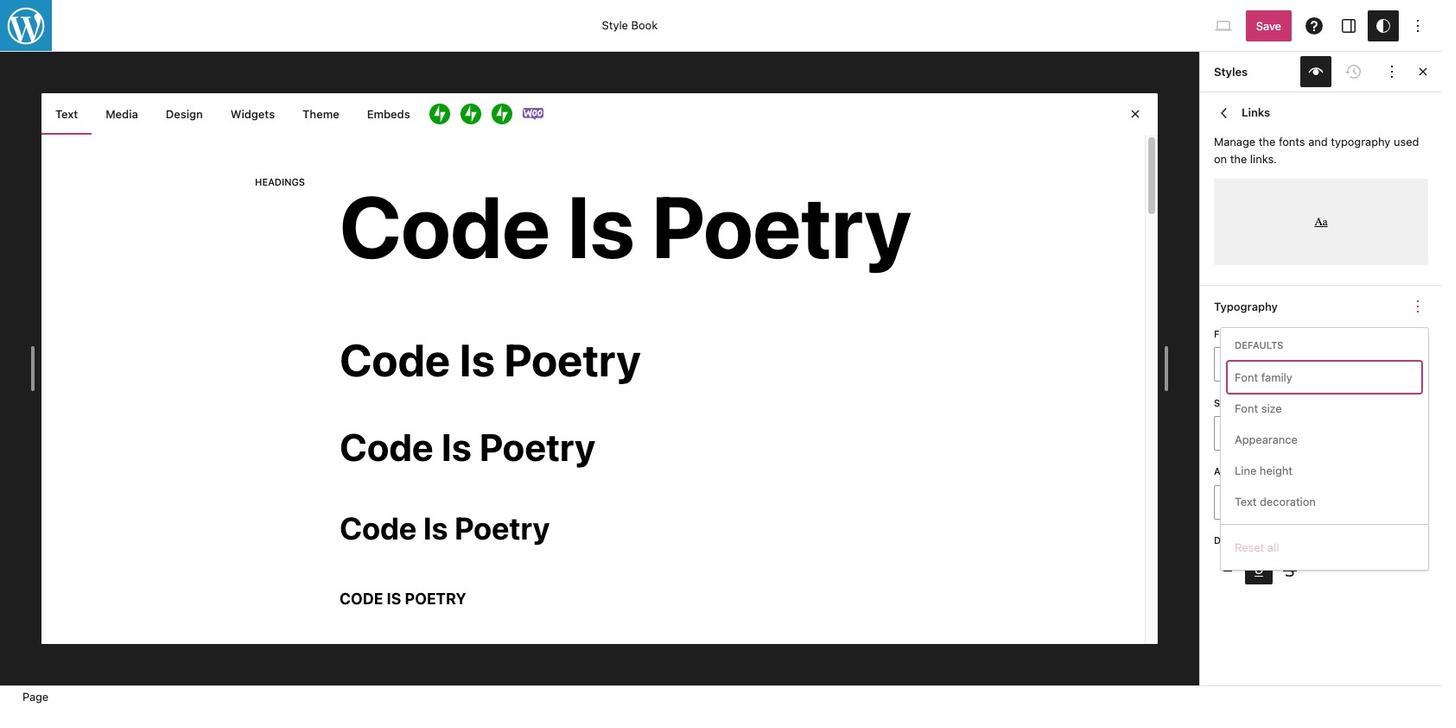 Task type: describe. For each thing, give the bounding box(es) containing it.
embeds button
[[353, 93, 424, 135]]

text for text
[[55, 107, 78, 121]]

style book element
[[41, 93, 1158, 645]]

media button
[[92, 93, 152, 135]]

text decoration
[[1235, 496, 1316, 509]]

font size button
[[1228, 394, 1422, 425]]

1 vertical spatial appearance
[[1214, 466, 1279, 477]]

links
[[1242, 106, 1271, 119]]

widgets button
[[217, 93, 289, 135]]

earn image
[[460, 104, 481, 124]]

typography options image
[[1408, 296, 1429, 317]]

size
[[1214, 397, 1235, 409]]

close styles image
[[1413, 61, 1434, 82]]

line height button
[[1228, 456, 1422, 487]]

default button
[[1214, 486, 1318, 520]]

style book
[[602, 18, 658, 32]]

m
[[1290, 427, 1300, 441]]

decoration
[[1260, 496, 1316, 509]]

text for text decoration
[[1235, 496, 1257, 509]]

grow image
[[491, 104, 512, 124]]

woocommerce image
[[523, 104, 543, 124]]

s
[[1239, 427, 1247, 441]]

close style book image
[[1125, 104, 1146, 124]]

font for font size
[[1235, 402, 1258, 416]]

settings image
[[1339, 15, 1359, 36]]

line
[[1235, 464, 1257, 478]]

set custom size image
[[1408, 391, 1429, 412]]

decoration
[[1214, 535, 1277, 546]]

manage
[[1214, 135, 1256, 149]]

reset all button
[[1228, 533, 1422, 564]]

Medium button
[[1269, 419, 1321, 449]]

theme
[[303, 107, 339, 121]]

size element
[[1214, 396, 1235, 410]]

Small button
[[1217, 419, 1269, 449]]

text button
[[41, 93, 92, 135]]

used
[[1394, 135, 1419, 149]]

design button
[[152, 93, 217, 135]]

styles
[[1214, 65, 1248, 79]]

help image
[[1304, 15, 1325, 36]]

links.
[[1250, 152, 1277, 165]]

book
[[631, 18, 658, 32]]

default
[[1228, 496, 1266, 510]]



Task type: vqa. For each thing, say whether or not it's contained in the screenshot.
My related to My Sites
no



Task type: locate. For each thing, give the bounding box(es) containing it.
all
[[1268, 541, 1279, 555]]

0 vertical spatial text
[[55, 107, 78, 121]]

typography options menu
[[1221, 328, 1429, 571]]

0 vertical spatial the
[[1259, 135, 1276, 149]]

defaults group
[[1228, 362, 1422, 518]]

options image
[[1408, 15, 1429, 36]]

0 horizontal spatial text
[[55, 107, 78, 121]]

styles actions menu bar
[[1214, 56, 1408, 87]]

widgets
[[231, 107, 275, 121]]

family
[[1262, 371, 1293, 385]]

typography
[[1214, 300, 1278, 314]]

Extra Large button
[[1374, 419, 1426, 449]]

forms image
[[429, 104, 450, 124]]

view image
[[1213, 15, 1234, 36]]

font size
[[1235, 402, 1282, 416]]

text
[[55, 107, 78, 121], [1235, 496, 1257, 509]]

0 vertical spatial appearance
[[1235, 433, 1298, 447]]

design
[[166, 107, 203, 121]]

strikethrough image
[[1280, 561, 1301, 582]]

height
[[1260, 464, 1293, 478]]

2 vertical spatial font
[[1235, 402, 1258, 416]]

theme button
[[289, 93, 353, 135]]

save button
[[1246, 10, 1292, 41]]

site icon image
[[0, 0, 54, 53]]

font for font family
[[1235, 371, 1258, 385]]

text inside text decoration button
[[1235, 496, 1257, 509]]

tab list
[[41, 93, 1158, 135]]

font up s
[[1235, 402, 1258, 416]]

1 horizontal spatial the
[[1259, 135, 1276, 149]]

and
[[1309, 135, 1328, 149]]

styles image
[[1373, 15, 1394, 36]]

font size option group
[[1214, 417, 1429, 451]]

appearance up the line height
[[1235, 433, 1298, 447]]

reset
[[1235, 541, 1265, 555]]

0 vertical spatial font
[[1214, 328, 1241, 340]]

font family button
[[1228, 362, 1422, 394]]

text inside "text" button
[[55, 107, 78, 121]]

the down manage
[[1230, 152, 1247, 165]]

text down line
[[1235, 496, 1257, 509]]

typography
[[1331, 135, 1391, 149]]

font
[[1214, 328, 1241, 340], [1235, 371, 1258, 385], [1235, 402, 1258, 416]]

manage the fonts and typography used on the links.
[[1214, 135, 1419, 165]]

more image
[[1382, 61, 1403, 82]]

1 vertical spatial the
[[1230, 152, 1247, 165]]

media
[[106, 107, 138, 121]]

1 vertical spatial text
[[1235, 496, 1257, 509]]

font left the family
[[1235, 371, 1258, 385]]

style book image
[[1306, 61, 1327, 82]]

save
[[1256, 19, 1282, 32]]

font for font
[[1214, 328, 1241, 340]]

appearance inside button
[[1235, 433, 1298, 447]]

reset all group
[[1228, 533, 1422, 564]]

underline image
[[1249, 561, 1270, 582]]

aa
[[1315, 215, 1328, 228]]

navigate to the previous view image
[[1214, 103, 1235, 124]]

tab list containing text
[[41, 93, 1158, 135]]

revisions image
[[1344, 61, 1365, 82]]

the
[[1259, 135, 1276, 149], [1230, 152, 1247, 165]]

text decoration button
[[1228, 487, 1422, 518]]

on
[[1214, 152, 1227, 165]]

embeds
[[367, 107, 410, 121]]

the up links.
[[1259, 135, 1276, 149]]

fonts
[[1279, 135, 1306, 149]]

appearance
[[1235, 433, 1298, 447], [1214, 466, 1279, 477]]

appearance up default
[[1214, 466, 1279, 477]]

1 horizontal spatial text
[[1235, 496, 1257, 509]]

font family
[[1235, 371, 1293, 385]]

page
[[22, 690, 49, 704]]

text left media button
[[55, 107, 78, 121]]

appearance button
[[1228, 425, 1422, 456]]

defaults
[[1235, 340, 1284, 351]]

style
[[602, 18, 628, 32]]

0 horizontal spatial the
[[1230, 152, 1247, 165]]

1 vertical spatial font
[[1235, 371, 1258, 385]]

editor top bar region
[[0, 0, 1442, 52]]

none image
[[1218, 561, 1238, 582]]

size
[[1262, 402, 1282, 416]]

line height
[[1235, 464, 1293, 478]]

font down typography
[[1214, 328, 1241, 340]]

reset all
[[1235, 541, 1279, 555]]



